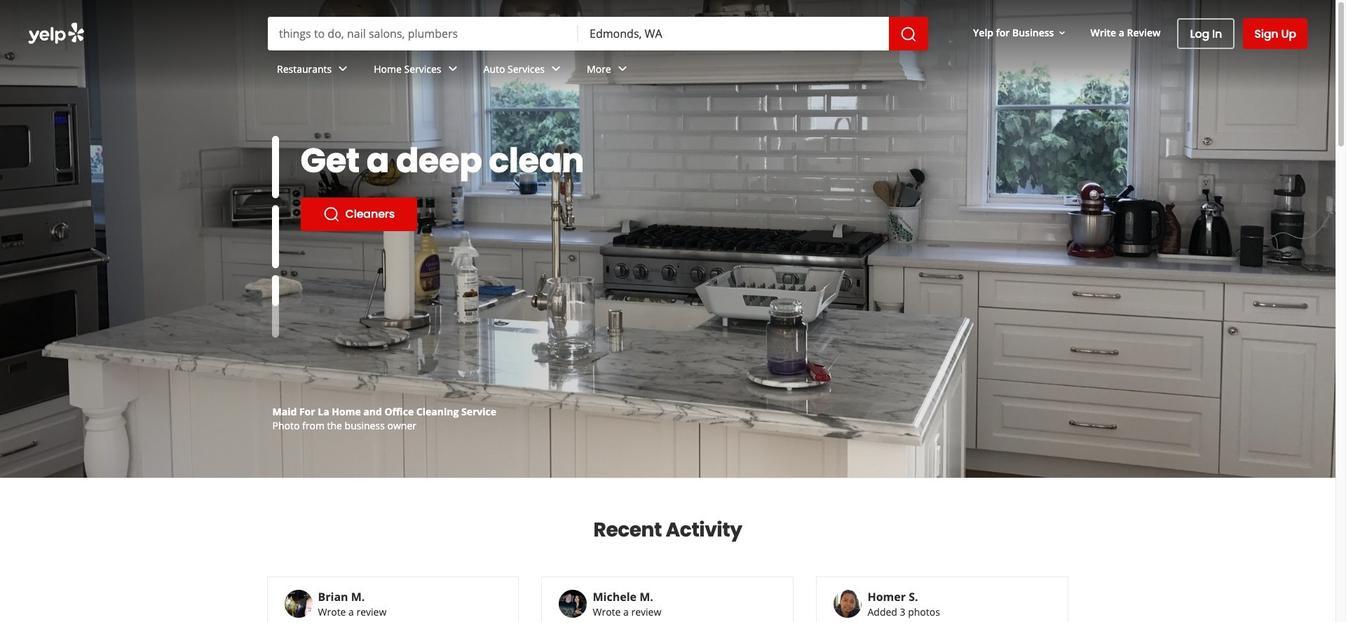 Task type: describe. For each thing, give the bounding box(es) containing it.
24 search v2 image
[[323, 206, 340, 223]]

photo of brian m. image
[[284, 591, 312, 619]]

24 chevron down v2 image
[[548, 61, 565, 77]]

business categories element
[[266, 50, 1308, 91]]

3 select slide image from the top
[[272, 244, 279, 307]]

address, neighborhood, city, state or zip search field
[[579, 17, 889, 50]]

16 chevron down v2 image
[[1057, 27, 1068, 38]]

1 24 chevron down v2 image from the left
[[335, 61, 352, 77]]

2 24 chevron down v2 image from the left
[[444, 61, 461, 77]]



Task type: locate. For each thing, give the bounding box(es) containing it.
select slide image
[[272, 136, 279, 199], [272, 206, 279, 268], [272, 244, 279, 307]]

None field
[[268, 17, 579, 50], [579, 17, 889, 50]]

photo of michele m. image
[[559, 591, 587, 619]]

explore recent activity section section
[[256, 479, 1080, 623]]

none field things to do, nail salons, plumbers
[[268, 17, 579, 50]]

3 24 chevron down v2 image from the left
[[614, 61, 631, 77]]

1 horizontal spatial 24 chevron down v2 image
[[444, 61, 461, 77]]

0 horizontal spatial 24 chevron down v2 image
[[335, 61, 352, 77]]

things to do, nail salons, plumbers search field
[[268, 17, 579, 50]]

photo of homer s. image
[[834, 591, 862, 619]]

1 none field from the left
[[268, 17, 579, 50]]

2 none field from the left
[[579, 17, 889, 50]]

2 select slide image from the top
[[272, 206, 279, 268]]

2 horizontal spatial 24 chevron down v2 image
[[614, 61, 631, 77]]

None search field
[[268, 17, 929, 50]]

1 select slide image from the top
[[272, 136, 279, 199]]

None search field
[[0, 0, 1336, 91]]

none field address, neighborhood, city, state or zip
[[579, 17, 889, 50]]

search image
[[901, 26, 917, 43]]

24 chevron down v2 image
[[335, 61, 352, 77], [444, 61, 461, 77], [614, 61, 631, 77]]



Task type: vqa. For each thing, say whether or not it's contained in the screenshot.
3rd 24 chevron down v2 icon from the right
yes



